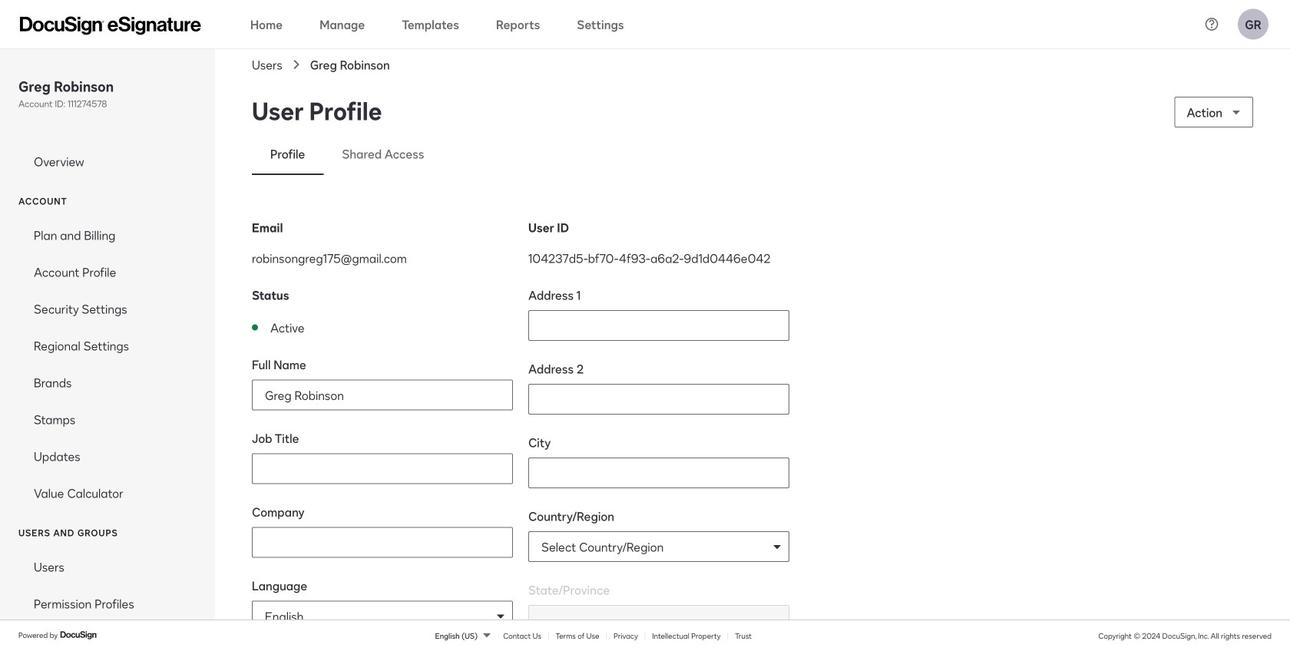 Task type: describe. For each thing, give the bounding box(es) containing it.
docusign image
[[60, 629, 98, 641]]



Task type: locate. For each thing, give the bounding box(es) containing it.
account element
[[0, 217, 215, 512]]

None text field
[[253, 381, 512, 410], [253, 454, 512, 483], [253, 528, 512, 557], [529, 606, 789, 635], [253, 381, 512, 410], [253, 454, 512, 483], [253, 528, 512, 557], [529, 606, 789, 635]]

tab list
[[252, 132, 1253, 175]]

None text field
[[529, 311, 789, 340], [529, 385, 789, 414], [529, 459, 789, 488], [529, 311, 789, 340], [529, 385, 789, 414], [529, 459, 789, 488]]

users and groups element
[[0, 548, 215, 651]]

docusign admin image
[[20, 17, 201, 35]]



Task type: vqa. For each thing, say whether or not it's contained in the screenshot.
'DocuSign Agreement Cloud UX' image
no



